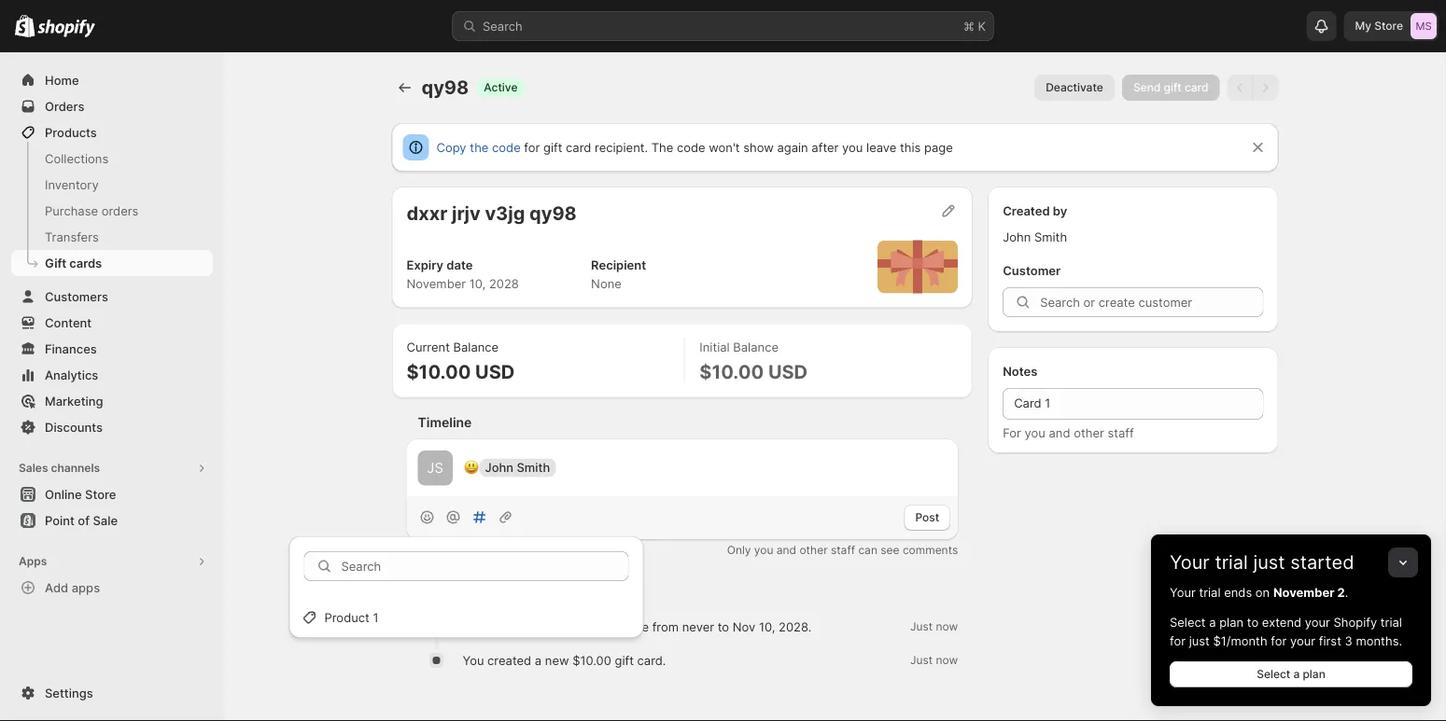 Task type: vqa. For each thing, say whether or not it's contained in the screenshot.
For and
yes



Task type: describe. For each thing, give the bounding box(es) containing it.
of
[[78, 513, 90, 528]]

avatar with initials j s image
[[418, 451, 453, 486]]

just inside select a plan to extend your shopify trial for just $1/month for your first 3 months.
[[1189, 634, 1210, 648]]

send gift card button
[[1122, 75, 1220, 101]]

.
[[1345, 585, 1348, 600]]

dxxr jrjv v3jg qy98
[[407, 202, 577, 225]]

deactivate
[[1046, 81, 1103, 94]]

usd for current balance $10.00 usd
[[475, 360, 515, 383]]

2028.
[[779, 620, 811, 634]]

from
[[652, 620, 679, 634]]

gift cards
[[45, 256, 102, 270]]

trial inside select a plan to extend your shopify trial for just $1/month for your first 3 months.
[[1381, 615, 1402, 630]]

discounts link
[[11, 414, 213, 441]]

marketing
[[45, 394, 103, 408]]

analytics
[[45, 368, 98, 382]]

purchase orders
[[45, 204, 139, 218]]

gift inside button
[[1164, 81, 1182, 94]]

home
[[45, 73, 79, 87]]

transfers
[[45, 230, 99, 244]]

recipient.
[[595, 140, 648, 154]]

dxxr
[[407, 202, 447, 225]]

channels
[[51, 462, 100, 475]]

add apps
[[45, 581, 100, 595]]

0 vertical spatial smith
[[1034, 230, 1067, 244]]

and for for
[[1049, 426, 1070, 440]]

1 vertical spatial date
[[623, 620, 649, 634]]

1 horizontal spatial for
[[1170, 634, 1186, 648]]

next image
[[1256, 78, 1275, 97]]

post
[[915, 511, 939, 525]]

changed
[[487, 620, 537, 634]]

john smith
[[1003, 230, 1067, 244]]

new
[[545, 653, 569, 668]]

0 horizontal spatial shopify image
[[15, 15, 35, 37]]

usd for initial balance $10.00 usd
[[768, 360, 808, 383]]

your trial just started button
[[1151, 535, 1431, 574]]

started
[[1290, 551, 1354, 574]]

your trial just started
[[1170, 551, 1354, 574]]

point of sale link
[[11, 508, 213, 534]]

your trial just started element
[[1151, 583, 1431, 707]]

inventory
[[45, 177, 99, 192]]

your trial ends on november 2 .
[[1170, 585, 1348, 600]]

can
[[858, 544, 877, 557]]

expiration
[[563, 620, 620, 634]]

only
[[727, 544, 751, 557]]

just inside dropdown button
[[1253, 551, 1285, 574]]

home link
[[11, 67, 213, 93]]

created
[[487, 653, 531, 668]]

deactivate button
[[1035, 75, 1115, 101]]

transfers link
[[11, 224, 213, 250]]

initial
[[700, 340, 730, 355]]

settings link
[[11, 681, 213, 707]]

nov
[[733, 620, 755, 634]]

select a plan
[[1257, 668, 1325, 681]]

plan for select a plan to extend your shopify trial for just $1/month for your first 3 months.
[[1219, 615, 1244, 630]]

a for select a plan
[[1293, 668, 1300, 681]]

0 vertical spatial the
[[470, 140, 489, 154]]

store for online store
[[85, 487, 116, 502]]

apps button
[[11, 549, 213, 575]]

point of sale button
[[0, 508, 224, 534]]

john inside leave a comment... 'text box'
[[485, 461, 513, 475]]

collections
[[45, 151, 108, 166]]

online store link
[[11, 482, 213, 508]]

1 horizontal spatial $10.00
[[572, 653, 611, 668]]

customers link
[[11, 284, 213, 310]]

⌘ k
[[963, 19, 986, 33]]

the
[[651, 140, 673, 154]]

page
[[924, 140, 953, 154]]

content link
[[11, 310, 213, 336]]

apps
[[72, 581, 100, 595]]

online
[[45, 487, 82, 502]]

2 just from the top
[[910, 654, 933, 667]]

1 horizontal spatial you
[[842, 140, 863, 154]]

plan for select a plan
[[1303, 668, 1325, 681]]

none
[[591, 277, 622, 291]]

smith inside leave a comment... 'text box'
[[517, 461, 550, 475]]

0 vertical spatial your
[[1305, 615, 1330, 630]]

point
[[45, 513, 75, 528]]

2 code from the left
[[677, 140, 705, 154]]

1 just from the top
[[910, 620, 933, 634]]

initial balance $10.00 usd
[[700, 340, 808, 383]]

other for for
[[1074, 426, 1104, 440]]

1 horizontal spatial john
[[1003, 230, 1031, 244]]

you for only you and other staff can see comments
[[754, 544, 773, 557]]

date inside expiry date november 10, 2028
[[447, 258, 473, 273]]

1 vertical spatial 10,
[[759, 620, 775, 634]]

other for only
[[799, 544, 828, 557]]

expiry
[[407, 258, 444, 273]]

add
[[45, 581, 68, 595]]

1 now from the top
[[936, 620, 958, 634]]

product
[[324, 610, 369, 625]]

2
[[1337, 585, 1345, 600]]

select for select a plan to extend your shopify trial for just $1/month for your first 3 months.
[[1170, 615, 1206, 630]]

copy the code for gift card recipient. the code won't show again after you leave this page
[[436, 140, 953, 154]]

expiry date november 10, 2028
[[407, 258, 519, 291]]

previous image
[[1231, 78, 1250, 97]]

send gift card
[[1133, 81, 1208, 94]]

created by
[[1003, 204, 1067, 218]]

dxxr jrjv v3jg qy98 button
[[407, 202, 577, 225]]

leave
[[866, 140, 896, 154]]

copy
[[436, 140, 466, 154]]

by
[[1053, 204, 1067, 218]]

on
[[1255, 585, 1270, 600]]

search
[[483, 19, 523, 33]]

online store
[[45, 487, 116, 502]]

my store
[[1355, 19, 1403, 33]]

you created a new $10.00 gift card.
[[463, 653, 666, 668]]

after
[[812, 140, 839, 154]]

0 horizontal spatial gift
[[543, 140, 562, 154]]

$10.00 for initial balance $10.00 usd
[[700, 360, 764, 383]]

sale
[[93, 513, 118, 528]]

10, inside expiry date november 10, 2028
[[469, 277, 486, 291]]

1 vertical spatial your
[[1290, 634, 1315, 648]]

for
[[1003, 426, 1021, 440]]

gift
[[45, 256, 66, 270]]

marketing link
[[11, 388, 213, 414]]

you for you changed the expiration date from never to nov 10, 2028.
[[463, 620, 484, 634]]



Task type: locate. For each thing, give the bounding box(es) containing it.
1 vertical spatial smith
[[517, 461, 550, 475]]

1 vertical spatial store
[[85, 487, 116, 502]]

balance
[[453, 340, 499, 355], [733, 340, 779, 355]]

1 vertical spatial just
[[910, 654, 933, 667]]

1 horizontal spatial other
[[1074, 426, 1104, 440]]

gift left the recipient.
[[543, 140, 562, 154]]

2 just now from the top
[[910, 654, 958, 667]]

other down card 1 "text box"
[[1074, 426, 1104, 440]]

collections link
[[11, 146, 213, 172]]

0 horizontal spatial card
[[566, 140, 591, 154]]

orders link
[[11, 93, 213, 119]]

john down 'created'
[[1003, 230, 1031, 244]]

0 horizontal spatial the
[[470, 140, 489, 154]]

trial left ends
[[1199, 585, 1221, 600]]

comments
[[903, 544, 958, 557]]

shopify
[[1334, 615, 1377, 630]]

select down your trial ends on november 2 .
[[1170, 615, 1206, 630]]

gift right send
[[1164, 81, 1182, 94]]

products
[[45, 125, 97, 140]]

0 vertical spatial qy98
[[421, 76, 469, 99]]

0 horizontal spatial other
[[799, 544, 828, 557]]

shopify image
[[15, 15, 35, 37], [38, 19, 95, 38]]

1
[[373, 610, 378, 625]]

select down select a plan to extend your shopify trial for just $1/month for your first 3 months.
[[1257, 668, 1290, 681]]

1 horizontal spatial staff
[[1108, 426, 1134, 440]]

0 vertical spatial card
[[1185, 81, 1208, 94]]

gift left card.
[[615, 653, 634, 668]]

notes
[[1003, 364, 1038, 379]]

to left nov
[[718, 620, 729, 634]]

first
[[1319, 634, 1341, 648]]

timeline
[[418, 415, 472, 431]]

2 horizontal spatial for
[[1271, 634, 1287, 648]]

you
[[842, 140, 863, 154], [1025, 426, 1045, 440], [754, 544, 773, 557]]

3
[[1345, 634, 1352, 648]]

0 vertical spatial now
[[936, 620, 958, 634]]

2 your from the top
[[1170, 585, 1196, 600]]

$1/month
[[1213, 634, 1267, 648]]

k
[[978, 19, 986, 33]]

0 vertical spatial trial
[[1215, 551, 1248, 574]]

a inside select a plan link
[[1293, 668, 1300, 681]]

1 horizontal spatial date
[[623, 620, 649, 634]]

qy98 left active at left top
[[421, 76, 469, 99]]

0 vertical spatial plan
[[1219, 615, 1244, 630]]

trial for ends
[[1199, 585, 1221, 600]]

trial up ends
[[1215, 551, 1248, 574]]

balance inside initial balance $10.00 usd
[[733, 340, 779, 355]]

0 vertical spatial november
[[407, 277, 466, 291]]

plan down first at the right of page
[[1303, 668, 1325, 681]]

your left ends
[[1170, 585, 1196, 600]]

a up $1/month
[[1209, 615, 1216, 630]]

⌘
[[963, 19, 974, 33]]

see
[[881, 544, 899, 557]]

your for your trial just started
[[1170, 551, 1210, 574]]

2 vertical spatial you
[[754, 544, 773, 557]]

balance right the current on the left of the page
[[453, 340, 499, 355]]

$10.00 for current balance $10.00 usd
[[407, 360, 471, 383]]

0 horizontal spatial balance
[[453, 340, 499, 355]]

balance for initial balance $10.00 usd
[[733, 340, 779, 355]]

0 vertical spatial just
[[1253, 551, 1285, 574]]

the right copy
[[470, 140, 489, 154]]

post button
[[904, 505, 950, 531]]

customers
[[45, 289, 108, 304]]

purchase orders link
[[11, 198, 213, 224]]

your
[[1305, 615, 1330, 630], [1290, 634, 1315, 648]]

select
[[1170, 615, 1206, 630], [1257, 668, 1290, 681]]

recipient
[[591, 258, 646, 273]]

qy98
[[421, 76, 469, 99], [529, 202, 577, 225]]

you changed the expiration date from never to nov 10, 2028.
[[463, 620, 811, 634]]

$10.00 down initial
[[700, 360, 764, 383]]

0 vertical spatial you
[[463, 620, 484, 634]]

0 vertical spatial staff
[[1108, 426, 1134, 440]]

you for you created a new $10.00 gift card.
[[463, 653, 484, 668]]

to inside select a plan to extend your shopify trial for just $1/month for your first 3 months.
[[1247, 615, 1259, 630]]

discounts
[[45, 420, 103, 435]]

you for for you and other staff
[[1025, 426, 1045, 440]]

current balance $10.00 usd
[[407, 340, 515, 383]]

to
[[1247, 615, 1259, 630], [718, 620, 729, 634]]

balance right initial
[[733, 340, 779, 355]]

ends
[[1224, 585, 1252, 600]]

0 horizontal spatial store
[[85, 487, 116, 502]]

1 horizontal spatial and
[[1049, 426, 1070, 440]]

store for my store
[[1374, 19, 1403, 33]]

$10.00 down expiration on the bottom left
[[572, 653, 611, 668]]

1 horizontal spatial code
[[677, 140, 705, 154]]

a down select a plan to extend your shopify trial for just $1/month for your first 3 months.
[[1293, 668, 1300, 681]]

months.
[[1356, 634, 1402, 648]]

1 vertical spatial qy98
[[529, 202, 577, 225]]

sales channels button
[[11, 456, 213, 482]]

plan inside select a plan to extend your shopify trial for just $1/month for your first 3 months.
[[1219, 615, 1244, 630]]

a left new
[[535, 653, 542, 668]]

date left the from
[[623, 620, 649, 634]]

0 horizontal spatial and
[[776, 544, 796, 557]]

2 you from the top
[[463, 653, 484, 668]]

2 horizontal spatial you
[[1025, 426, 1045, 440]]

1 vertical spatial just now
[[910, 654, 958, 667]]

1 code from the left
[[492, 140, 521, 154]]

you right for
[[1025, 426, 1045, 440]]

select a plan link
[[1170, 662, 1412, 688]]

smith right 😃
[[517, 461, 550, 475]]

and for only
[[776, 544, 796, 557]]

0 horizontal spatial select
[[1170, 615, 1206, 630]]

date
[[447, 258, 473, 273], [623, 620, 649, 634]]

1 your from the top
[[1170, 551, 1210, 574]]

online store button
[[0, 482, 224, 508]]

usd inside current balance $10.00 usd
[[475, 360, 515, 383]]

november down started
[[1273, 585, 1334, 600]]

v3jg
[[485, 202, 525, 225]]

just
[[910, 620, 933, 634], [910, 654, 933, 667]]

this
[[900, 140, 921, 154]]

1 vertical spatial november
[[1273, 585, 1334, 600]]

Search text field
[[341, 552, 629, 581]]

qy98 right v3jg
[[529, 202, 577, 225]]

1 vertical spatial john
[[485, 461, 513, 475]]

you right "after"
[[842, 140, 863, 154]]

just now
[[910, 620, 958, 634], [910, 654, 958, 667]]

1 horizontal spatial to
[[1247, 615, 1259, 630]]

2 vertical spatial trial
[[1381, 615, 1402, 630]]

store right my
[[1374, 19, 1403, 33]]

0 horizontal spatial $10.00
[[407, 360, 471, 383]]

store inside button
[[85, 487, 116, 502]]

1 usd from the left
[[475, 360, 515, 383]]

staff for only you and other staff can see comments
[[831, 544, 855, 557]]

$10.00 inside initial balance $10.00 usd
[[700, 360, 764, 383]]

jrjv
[[452, 202, 481, 225]]

for left $1/month
[[1170, 634, 1186, 648]]

content
[[45, 316, 92, 330]]

active
[[484, 81, 518, 94]]

balance for current balance $10.00 usd
[[453, 340, 499, 355]]

10, right nov
[[759, 620, 775, 634]]

product 1
[[324, 610, 378, 625]]

other
[[1074, 426, 1104, 440], [799, 544, 828, 557]]

you right "only"
[[754, 544, 773, 557]]

1 vertical spatial select
[[1257, 668, 1290, 681]]

$10.00 down the current on the left of the page
[[407, 360, 471, 383]]

0 horizontal spatial qy98
[[421, 76, 469, 99]]

0 horizontal spatial a
[[535, 653, 542, 668]]

product 1 button
[[295, 602, 638, 633]]

1 horizontal spatial 10,
[[759, 620, 775, 634]]

your left first at the right of page
[[1290, 634, 1315, 648]]

0 vertical spatial your
[[1170, 551, 1210, 574]]

2 horizontal spatial $10.00
[[700, 360, 764, 383]]

0 horizontal spatial to
[[718, 620, 729, 634]]

balance inside current balance $10.00 usd
[[453, 340, 499, 355]]

1 horizontal spatial balance
[[733, 340, 779, 355]]

1 vertical spatial the
[[541, 620, 559, 634]]

1 vertical spatial gift
[[543, 140, 562, 154]]

0 vertical spatial other
[[1074, 426, 1104, 440]]

1 horizontal spatial qy98
[[529, 202, 577, 225]]

1 just now from the top
[[910, 620, 958, 634]]

1 vertical spatial just
[[1189, 634, 1210, 648]]

my store image
[[1411, 13, 1437, 39]]

trial inside dropdown button
[[1215, 551, 1248, 574]]

1 you from the top
[[463, 620, 484, 634]]

november inside expiry date november 10, 2028
[[407, 277, 466, 291]]

customer
[[1003, 263, 1061, 278]]

products link
[[11, 119, 213, 146]]

you left created at left bottom
[[463, 653, 484, 668]]

your for your trial ends on november 2 .
[[1170, 585, 1196, 600]]

never
[[682, 620, 714, 634]]

1 horizontal spatial usd
[[768, 360, 808, 383]]

created
[[1003, 204, 1050, 218]]

card inside button
[[1185, 81, 1208, 94]]

2 horizontal spatial a
[[1293, 668, 1300, 681]]

0 vertical spatial store
[[1374, 19, 1403, 33]]

your up first at the right of page
[[1305, 615, 1330, 630]]

1 horizontal spatial card
[[1185, 81, 1208, 94]]

2 usd from the left
[[768, 360, 808, 383]]

Search or create customer text field
[[1040, 288, 1264, 317]]

1 horizontal spatial a
[[1209, 615, 1216, 630]]

send
[[1133, 81, 1161, 94]]

1 horizontal spatial plan
[[1303, 668, 1325, 681]]

1 vertical spatial card
[[566, 140, 591, 154]]

0 horizontal spatial for
[[524, 140, 540, 154]]

1 vertical spatial trial
[[1199, 585, 1221, 600]]

card left the recipient.
[[566, 140, 591, 154]]

1 vertical spatial other
[[799, 544, 828, 557]]

1 vertical spatial you
[[463, 653, 484, 668]]

1 horizontal spatial smith
[[1034, 230, 1067, 244]]

0 horizontal spatial code
[[492, 140, 521, 154]]

0 horizontal spatial plan
[[1219, 615, 1244, 630]]

plan up $1/month
[[1219, 615, 1244, 630]]

add apps button
[[11, 575, 213, 601]]

1 vertical spatial you
[[1025, 426, 1045, 440]]

$10.00 inside current balance $10.00 usd
[[407, 360, 471, 383]]

and right "only"
[[776, 544, 796, 557]]

won't
[[709, 140, 740, 154]]

1 horizontal spatial gift
[[615, 653, 634, 668]]

1 horizontal spatial just
[[1253, 551, 1285, 574]]

staff down card 1 "text box"
[[1108, 426, 1134, 440]]

2 horizontal spatial gift
[[1164, 81, 1182, 94]]

select for select a plan
[[1257, 668, 1290, 681]]

finances link
[[11, 336, 213, 362]]

0 vertical spatial select
[[1170, 615, 1206, 630]]

settings
[[45, 686, 93, 701]]

november inside your trial just started element
[[1273, 585, 1334, 600]]

the up new
[[541, 620, 559, 634]]

1 horizontal spatial the
[[541, 620, 559, 634]]

code right copy
[[492, 140, 521, 154]]

store up sale
[[85, 487, 116, 502]]

0 horizontal spatial date
[[447, 258, 473, 273]]

1 vertical spatial now
[[936, 654, 958, 667]]

usd
[[475, 360, 515, 383], [768, 360, 808, 383]]

and right for
[[1049, 426, 1070, 440]]

1 horizontal spatial shopify image
[[38, 19, 95, 38]]

a
[[1209, 615, 1216, 630], [535, 653, 542, 668], [1293, 668, 1300, 681]]

a inside select a plan to extend your shopify trial for just $1/month for your first 3 months.
[[1209, 615, 1216, 630]]

1 vertical spatial your
[[1170, 585, 1196, 600]]

0 horizontal spatial usd
[[475, 360, 515, 383]]

staff for for you and other staff
[[1108, 426, 1134, 440]]

2 vertical spatial gift
[[615, 653, 634, 668]]

for down extend at the bottom right of page
[[1271, 634, 1287, 648]]

0 horizontal spatial just
[[1189, 634, 1210, 648]]

and
[[1049, 426, 1070, 440], [776, 544, 796, 557]]

john right 😃
[[485, 461, 513, 475]]

0 horizontal spatial staff
[[831, 544, 855, 557]]

1 vertical spatial plan
[[1303, 668, 1325, 681]]

just up on
[[1253, 551, 1285, 574]]

select inside select a plan to extend your shopify trial for just $1/month for your first 3 months.
[[1170, 615, 1206, 630]]

0 vertical spatial just now
[[910, 620, 958, 634]]

Leave a comment... text field
[[464, 459, 947, 478]]

trial up months. on the bottom
[[1381, 615, 1402, 630]]

just left $1/month
[[1189, 634, 1210, 648]]

2 balance from the left
[[733, 340, 779, 355]]

Add a note text field
[[1003, 388, 1264, 420]]

smith down by
[[1034, 230, 1067, 244]]

you left changed
[[463, 620, 484, 634]]

staff left 'can'
[[831, 544, 855, 557]]

usd inside initial balance $10.00 usd
[[768, 360, 808, 383]]

0 horizontal spatial smith
[[517, 461, 550, 475]]

your up your trial ends on november 2 .
[[1170, 551, 1210, 574]]

cards
[[69, 256, 102, 270]]

😃 john smith
[[464, 461, 550, 475]]

trial
[[1215, 551, 1248, 574], [1199, 585, 1221, 600], [1381, 615, 1402, 630]]

trial for just
[[1215, 551, 1248, 574]]

card left "previous" icon
[[1185, 81, 1208, 94]]

2 now from the top
[[936, 654, 958, 667]]

0 vertical spatial john
[[1003, 230, 1031, 244]]

0 vertical spatial just
[[910, 620, 933, 634]]

0 vertical spatial and
[[1049, 426, 1070, 440]]

to up $1/month
[[1247, 615, 1259, 630]]

finances
[[45, 342, 97, 356]]

1 balance from the left
[[453, 340, 499, 355]]

other left 'can'
[[799, 544, 828, 557]]

your inside dropdown button
[[1170, 551, 1210, 574]]

0 horizontal spatial you
[[754, 544, 773, 557]]

0 vertical spatial gift
[[1164, 81, 1182, 94]]

0 vertical spatial you
[[842, 140, 863, 154]]

november down expiry in the left of the page
[[407, 277, 466, 291]]

for up v3jg
[[524, 140, 540, 154]]

code right the
[[677, 140, 705, 154]]

date right expiry in the left of the page
[[447, 258, 473, 273]]

a for select a plan to extend your shopify trial for just $1/month for your first 3 months.
[[1209, 615, 1216, 630]]

card.
[[637, 653, 666, 668]]

10, left 2028 at the left top
[[469, 277, 486, 291]]

only you and other staff can see comments
[[727, 544, 958, 557]]

1 horizontal spatial store
[[1374, 19, 1403, 33]]

for
[[524, 140, 540, 154], [1170, 634, 1186, 648], [1271, 634, 1287, 648]]

1 horizontal spatial november
[[1273, 585, 1334, 600]]

1 vertical spatial staff
[[831, 544, 855, 557]]

current
[[407, 340, 450, 355]]

0 horizontal spatial 10,
[[469, 277, 486, 291]]

copy the code button
[[425, 134, 532, 161]]

purchase
[[45, 204, 98, 218]]

0 vertical spatial 10,
[[469, 277, 486, 291]]

1 horizontal spatial select
[[1257, 668, 1290, 681]]

the
[[470, 140, 489, 154], [541, 620, 559, 634]]

1 vertical spatial and
[[776, 544, 796, 557]]



